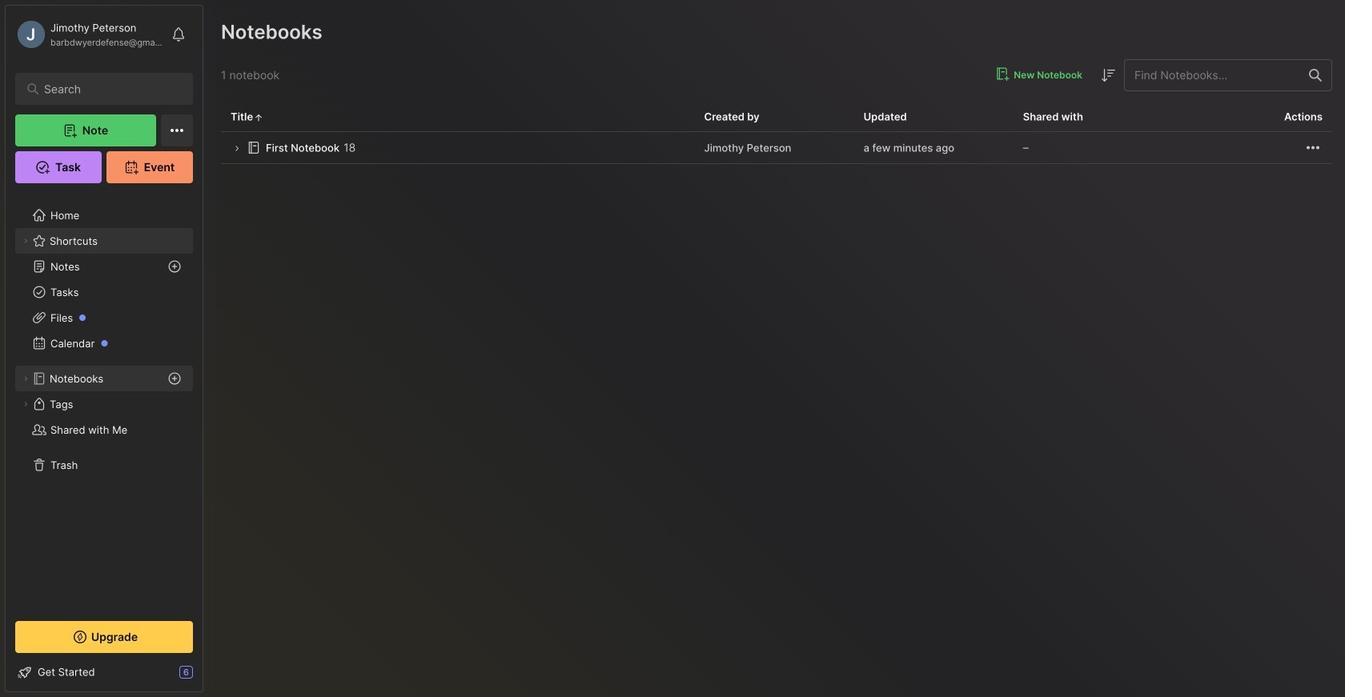 Task type: describe. For each thing, give the bounding box(es) containing it.
Search text field
[[44, 82, 172, 97]]

sort options image
[[1099, 66, 1118, 85]]

More actions field
[[1304, 138, 1323, 157]]

more actions image
[[1304, 138, 1323, 157]]

tree inside 'main' element
[[6, 193, 203, 607]]

expand tags image
[[21, 400, 30, 409]]

arrow image
[[231, 143, 243, 155]]

Account field
[[15, 18, 163, 50]]



Task type: vqa. For each thing, say whether or not it's contained in the screenshot.
Trash
no



Task type: locate. For each thing, give the bounding box(es) containing it.
row
[[221, 132, 1333, 164]]

click to collapse image
[[202, 668, 214, 687]]

none search field inside 'main' element
[[44, 79, 172, 99]]

Help and Learning task checklist field
[[6, 660, 203, 686]]

Sort field
[[1099, 66, 1118, 85]]

Find Notebooks… text field
[[1125, 62, 1300, 88]]

tree
[[6, 193, 203, 607]]

None search field
[[44, 79, 172, 99]]

main element
[[0, 0, 208, 698]]

expand notebooks image
[[21, 374, 30, 384]]



